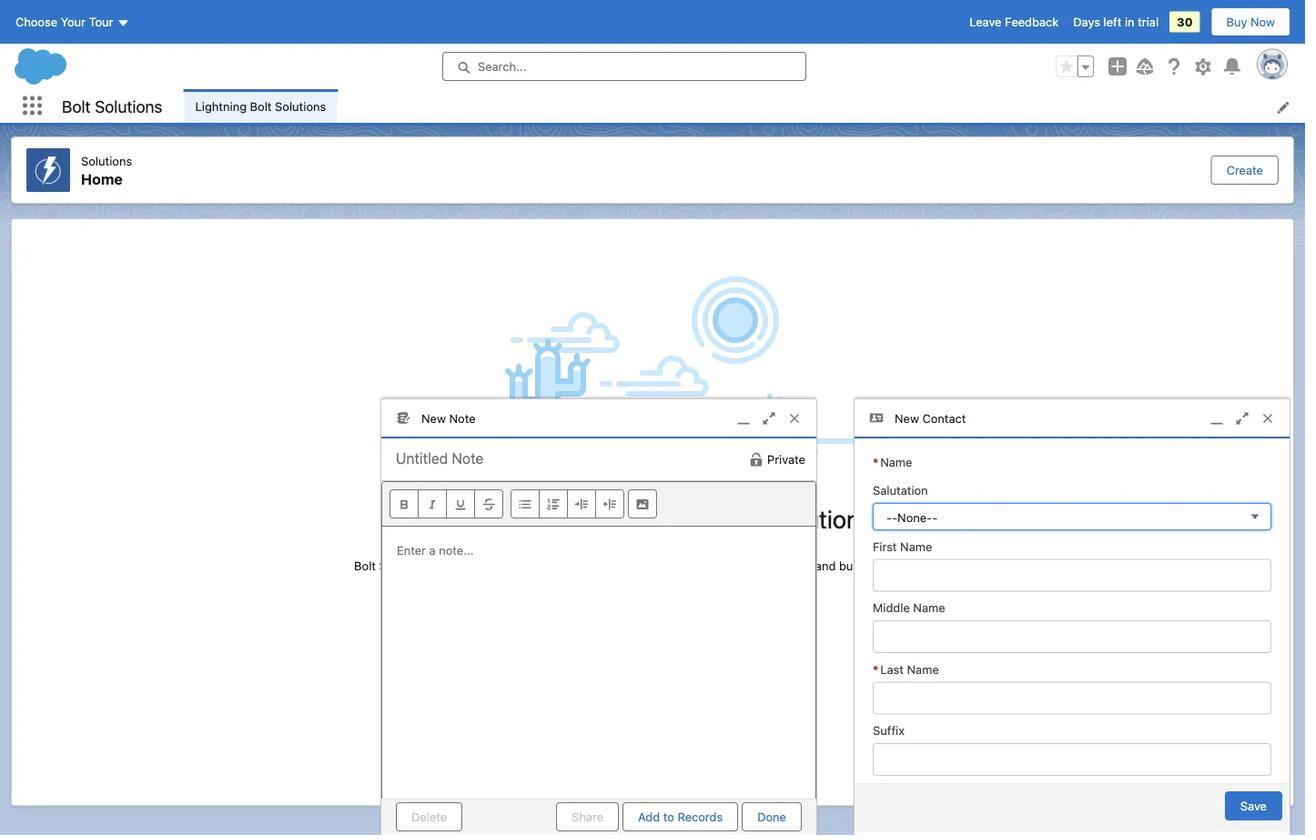 Task type: vqa. For each thing, say whether or not it's contained in the screenshot.
Started at the left bottom of page
yes



Task type: describe. For each thing, give the bounding box(es) containing it.
save button
[[1225, 792, 1283, 821]]

0 horizontal spatial with
[[561, 504, 608, 534]]

left
[[1104, 15, 1122, 29]]

tour
[[89, 15, 113, 29]]

bolt inside bolt solutions address needs of specific industries and functions with tailored apps and business processes. they include:
[[354, 559, 376, 573]]

get started with lightning bolt solutions
[[433, 504, 873, 534]]

add
[[638, 811, 660, 825]]

save
[[1241, 800, 1267, 814]]

30
[[1177, 15, 1193, 29]]

lightning bolt solutions list
[[184, 89, 1306, 123]]

format body element
[[511, 490, 625, 519]]

days
[[1074, 15, 1101, 29]]

get started with lightning bolt solutions image
[[433, 274, 872, 460]]

format text element
[[390, 490, 504, 519]]

done
[[758, 811, 787, 825]]

middle name
[[873, 601, 946, 615]]

bolt solutions
[[62, 96, 163, 116]]

home
[[81, 170, 123, 188]]

last name
[[881, 663, 939, 677]]

2 and from the left
[[816, 559, 836, 573]]

new for new contact
[[895, 411, 920, 425]]

Middle Name text field
[[873, 621, 1272, 654]]

search...
[[478, 60, 527, 73]]

salutation
[[873, 484, 928, 498]]

specific
[[532, 559, 575, 573]]

address
[[434, 559, 478, 573]]

delete
[[412, 811, 447, 825]]

records
[[678, 811, 723, 825]]

1 - from the left
[[887, 511, 892, 525]]

suffix
[[873, 724, 905, 738]]

apps
[[786, 559, 812, 573]]

middle
[[873, 601, 910, 615]]

private
[[768, 453, 806, 466]]

feedback
[[1005, 15, 1059, 29]]

first
[[873, 540, 897, 554]]

functions
[[660, 559, 711, 573]]

buy now button
[[1212, 7, 1291, 36]]

delete status
[[396, 803, 556, 832]]

1 and from the left
[[636, 559, 656, 573]]

name for * name
[[881, 455, 913, 469]]

2 - from the left
[[892, 511, 898, 525]]

choose your tour
[[15, 15, 113, 29]]

new note
[[422, 411, 476, 425]]

--none--
[[887, 511, 938, 525]]

text default image
[[749, 453, 764, 467]]

toolbar inside 'new note' dialog
[[382, 483, 816, 527]]

processes.
[[891, 559, 951, 573]]

First Name text field
[[873, 560, 1272, 592]]

trial
[[1138, 15, 1159, 29]]

* for *
[[873, 663, 879, 677]]

contact
[[923, 411, 967, 425]]

industries
[[578, 559, 633, 573]]

delete button
[[396, 803, 463, 832]]

3 - from the left
[[933, 511, 938, 525]]

lightning bolt solutions link
[[184, 89, 337, 123]]

Suffix text field
[[873, 744, 1272, 777]]



Task type: locate. For each thing, give the bounding box(es) containing it.
new
[[422, 411, 446, 425], [895, 411, 920, 425]]

1 * from the top
[[873, 455, 879, 469]]

your
[[61, 15, 86, 29]]

started
[[478, 504, 556, 534]]

with inside bolt solutions address needs of specific industries and functions with tailored apps and business processes. they include:
[[714, 559, 737, 573]]

get
[[433, 504, 473, 534]]

name for first name
[[901, 540, 933, 554]]

0 horizontal spatial and
[[636, 559, 656, 573]]

choose
[[15, 15, 57, 29]]

name up processes.
[[901, 540, 933, 554]]

note
[[449, 411, 476, 425]]

solutions inside bolt solutions address needs of specific industries and functions with tailored apps and business processes. they include:
[[379, 559, 430, 573]]

* up "salutation"
[[873, 455, 879, 469]]

now
[[1251, 15, 1276, 29]]

name right middle
[[914, 601, 946, 615]]

new left contact
[[895, 411, 920, 425]]

name for last name
[[907, 663, 939, 677]]

business
[[839, 559, 888, 573]]

* name
[[873, 455, 913, 469]]

new contact
[[895, 411, 967, 425]]

new left note
[[422, 411, 446, 425]]

0 vertical spatial with
[[561, 504, 608, 534]]

leave feedback
[[970, 15, 1059, 29]]

0 horizontal spatial lightning
[[195, 99, 247, 113]]

- up first name
[[933, 511, 938, 525]]

2 * from the top
[[873, 663, 879, 677]]

and
[[636, 559, 656, 573], [816, 559, 836, 573]]

days left in trial
[[1074, 15, 1159, 29]]

create button
[[1212, 156, 1279, 185]]

Compose text text field
[[382, 527, 816, 800]]

-
[[887, 511, 892, 525], [892, 511, 898, 525], [933, 511, 938, 525]]

none-
[[898, 511, 933, 525]]

bolt solutions address needs of specific industries and functions with tailored apps and business processes. they include:
[[354, 559, 951, 590]]

1 horizontal spatial with
[[714, 559, 737, 573]]

lightning inside list
[[195, 99, 247, 113]]

1 new from the left
[[422, 411, 446, 425]]

leave
[[970, 15, 1002, 29]]

1 vertical spatial lightning
[[613, 504, 716, 534]]

include:
[[646, 577, 690, 590]]

name up "salutation"
[[881, 455, 913, 469]]

buy now
[[1227, 15, 1276, 29]]

needs
[[481, 559, 515, 573]]

solutions
[[95, 96, 163, 116], [275, 99, 326, 113], [81, 154, 132, 168], [771, 504, 873, 534], [379, 559, 430, 573]]

leave feedback link
[[970, 15, 1059, 29]]

search... button
[[443, 52, 807, 81]]

with up industries
[[561, 504, 608, 534]]

new for new note
[[422, 411, 446, 425]]

in
[[1125, 15, 1135, 29]]

of
[[518, 559, 529, 573]]

1 horizontal spatial and
[[816, 559, 836, 573]]

and up they
[[636, 559, 656, 573]]

with
[[561, 504, 608, 534], [714, 559, 737, 573]]

solutions inside lightning bolt solutions link
[[275, 99, 326, 113]]

group
[[1056, 56, 1094, 77]]

new contact dialog
[[854, 399, 1291, 836]]

add to records button
[[623, 803, 739, 832]]

- left "none-" on the bottom of the page
[[887, 511, 892, 525]]

1 vertical spatial with
[[714, 559, 737, 573]]

--none-- button
[[873, 504, 1272, 531]]

and right "apps" in the right bottom of the page
[[816, 559, 836, 573]]

0 horizontal spatial new
[[422, 411, 446, 425]]

name for middle name
[[914, 601, 946, 615]]

done button
[[742, 803, 802, 832]]

create
[[1227, 163, 1264, 177]]

- down "salutation"
[[892, 511, 898, 525]]

0 vertical spatial *
[[873, 455, 879, 469]]

name right last
[[907, 663, 939, 677]]

Untitled Note text field
[[382, 439, 572, 479]]

choose your tour button
[[15, 7, 131, 36]]

name
[[881, 455, 913, 469], [901, 540, 933, 554], [914, 601, 946, 615], [907, 663, 939, 677]]

1 vertical spatial *
[[873, 663, 879, 677]]

1 horizontal spatial lightning
[[613, 504, 716, 534]]

solutions home
[[81, 154, 132, 188]]

first name
[[873, 540, 933, 554]]

*
[[873, 455, 879, 469], [873, 663, 879, 677]]

bolt
[[62, 96, 91, 116], [250, 99, 272, 113], [722, 504, 765, 534], [354, 559, 376, 573]]

with left tailored
[[714, 559, 737, 573]]

0 vertical spatial lightning
[[195, 99, 247, 113]]

toolbar
[[382, 483, 816, 527]]

tailored
[[741, 559, 782, 573]]

add to records
[[638, 811, 723, 825]]

1 horizontal spatial new
[[895, 411, 920, 425]]

Last Name text field
[[873, 683, 1272, 715]]

* left last
[[873, 663, 879, 677]]

lightning bolt image
[[26, 148, 70, 192]]

new note dialog
[[381, 399, 818, 836]]

bolt inside list
[[250, 99, 272, 113]]

* for * name
[[873, 455, 879, 469]]

buy
[[1227, 15, 1248, 29]]

last
[[881, 663, 904, 677]]

2 new from the left
[[895, 411, 920, 425]]

they
[[616, 577, 643, 590]]

to
[[664, 811, 675, 825]]

lightning bolt solutions
[[195, 99, 326, 113]]

lightning
[[195, 99, 247, 113], [613, 504, 716, 534]]



